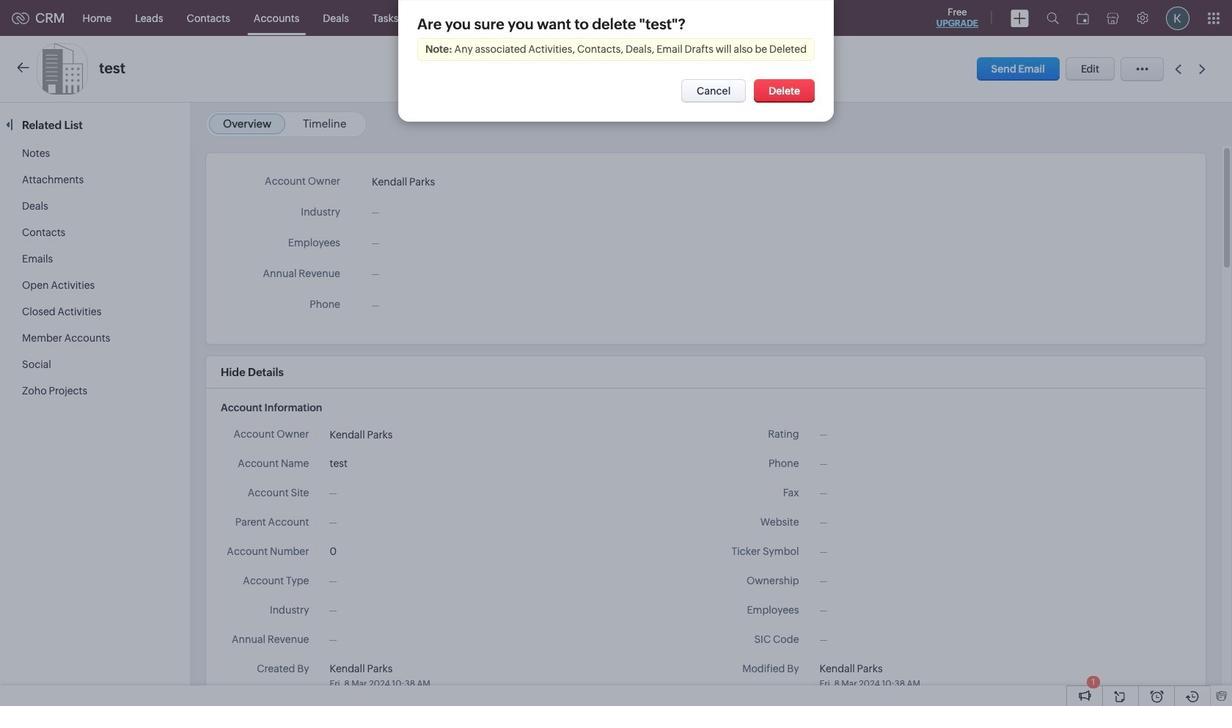 Task type: locate. For each thing, give the bounding box(es) containing it.
next record image
[[1199, 64, 1209, 74]]



Task type: vqa. For each thing, say whether or not it's contained in the screenshot.
Previous Record icon
yes



Task type: describe. For each thing, give the bounding box(es) containing it.
previous record image
[[1175, 64, 1182, 74]]

logo image
[[12, 12, 29, 24]]



